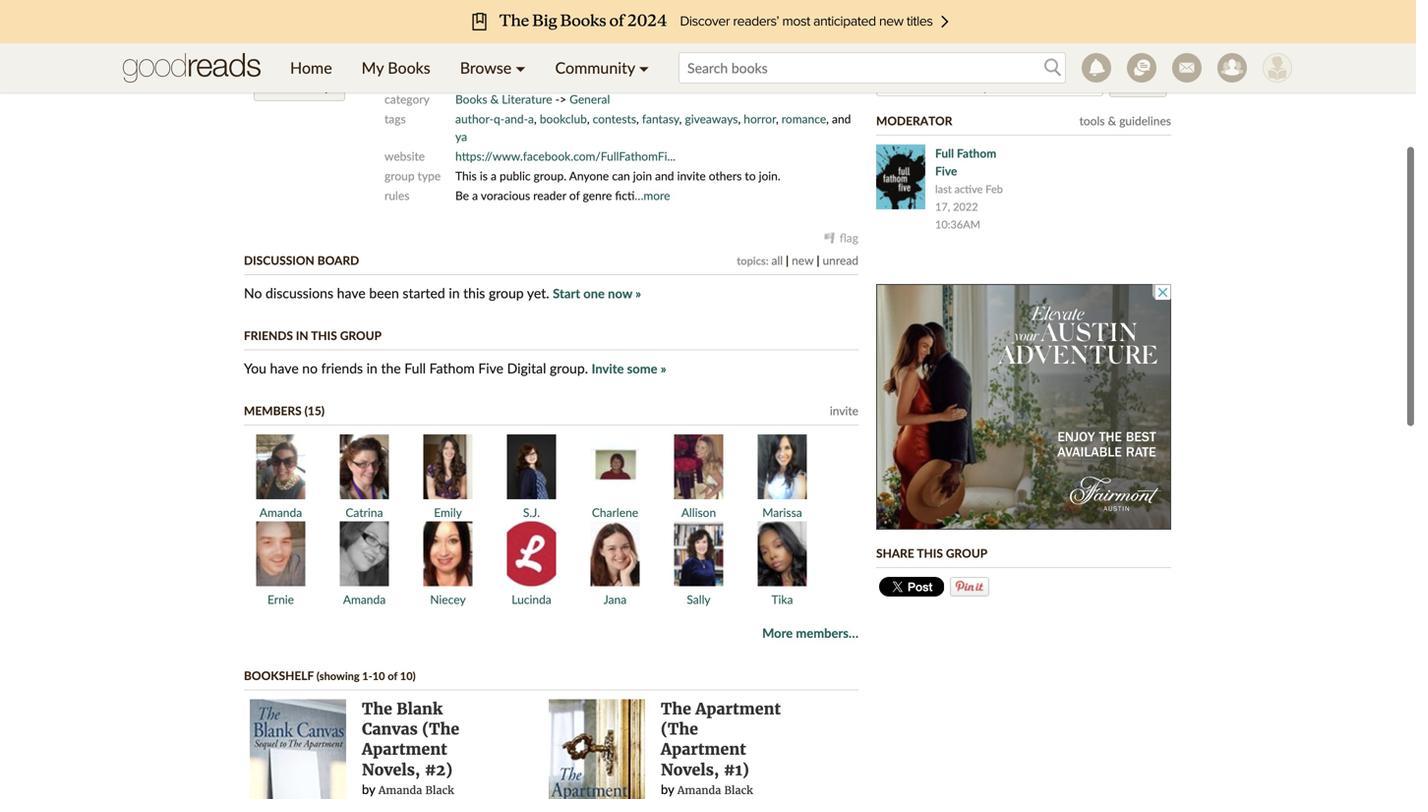 Task type: describe. For each thing, give the bounding box(es) containing it.
amanda inside the blank canvas (the apartment novels, #2) by amanda black
[[379, 784, 422, 798]]

(15)
[[305, 404, 325, 418]]

friends in this group link
[[244, 329, 382, 343]]

0 horizontal spatial this
[[311, 329, 337, 343]]

full for full fathom five digital is a publisher of commercial fiction ebooks for modern readers.
[[385, 3, 406, 20]]

allison
[[682, 506, 716, 520]]

a inside author-q-and-a , bookclub , contests , fantasy , giveaways , horror , romance , and ya website
[[528, 112, 534, 126]]

black inside the apartment (the apartment novels, #1) by amanda black
[[725, 784, 753, 798]]

jana
[[604, 593, 627, 607]]

▾ for community ▾
[[639, 58, 649, 77]]

range
[[455, 57, 489, 73]]

friends
[[321, 360, 363, 377]]

1 | from the left
[[786, 253, 789, 268]]

friends
[[244, 329, 293, 343]]

0 horizontal spatial in
[[296, 329, 309, 343]]

giveaways
[[685, 112, 738, 126]]

tika image
[[758, 522, 807, 587]]

romance
[[644, 57, 700, 73]]

fantasy
[[642, 112, 679, 126]]

join
[[633, 169, 652, 183]]

2 advertisement element from the top
[[877, 625, 1172, 800]]

10:36am
[[936, 218, 981, 231]]

1 , from the left
[[534, 112, 537, 126]]

https://www.facebook.com/fullfathomfi... link
[[455, 149, 676, 163]]

and inside this is a public group. anyone can join and invite others to join. rules
[[655, 169, 674, 183]]

marissa
[[763, 506, 803, 520]]

to left horror
[[703, 57, 716, 73]]

1 vertical spatial group
[[340, 329, 382, 343]]

s.j.
[[523, 506, 540, 520]]

the blank canvas (the apartment novels, #2) by amanda black
[[362, 700, 460, 798]]

lucinda link
[[512, 593, 552, 607]]

1 vertical spatial have
[[270, 360, 299, 377]]

be a voracious reader of genre ficti …more
[[455, 188, 670, 203]]

type
[[418, 169, 441, 183]]

community ▾ button
[[541, 43, 664, 92]]

sally koslow image
[[674, 522, 724, 587]]

community ▾
[[555, 58, 649, 77]]

10)
[[400, 670, 416, 683]]

6 , from the left
[[776, 112, 779, 126]]

Search for books to add to your shelves search field
[[679, 52, 1066, 84]]

invite link
[[830, 404, 859, 418]]

members
[[244, 404, 302, 418]]

guidelines
[[1120, 114, 1172, 128]]

inbox image
[[1173, 53, 1202, 83]]

amanda black link for novels,
[[379, 784, 454, 798]]

the apartment image
[[549, 700, 645, 800]]

books inside books & literature -> general tags
[[455, 92, 488, 106]]

jana link
[[604, 593, 627, 607]]

all link
[[772, 253, 783, 268]]

& for tools
[[1108, 114, 1117, 128]]

genre
[[583, 188, 612, 203]]

tools & guidelines
[[1080, 114, 1172, 128]]

2 vertical spatial fathom
[[430, 360, 475, 377]]

marissa kennerson image
[[758, 435, 807, 500]]

one
[[584, 286, 605, 302]]

1 horizontal spatial invite
[[830, 404, 859, 418]]

3 , from the left
[[637, 112, 639, 126]]

can
[[612, 169, 630, 183]]

of for genre
[[570, 188, 580, 203]]

amanda down 'amanda black' image
[[343, 593, 386, 607]]

group inside 'link'
[[295, 77, 332, 94]]

discussion board link
[[244, 253, 359, 268]]

join group
[[267, 77, 332, 94]]

allison link
[[682, 506, 716, 520]]

anyone
[[569, 169, 609, 183]]

is inside full fathom five digital is a publisher of commercial fiction ebooks for modern readers.
[[530, 3, 539, 20]]

novels, inside the blank canvas (the apartment novels, #2) by amanda black
[[362, 761, 420, 780]]

the blank canvas (the apartment novels, #2) link
[[362, 700, 460, 780]]

new
[[560, 57, 588, 73]]

others
[[709, 169, 742, 183]]

ernie howard image
[[256, 522, 305, 587]]

polls link
[[1087, 42, 1158, 60]]

lucinda
[[512, 593, 552, 607]]

videos link
[[989, 42, 1087, 60]]

1 vertical spatial group
[[489, 285, 524, 302]]

catrina burgess image
[[340, 435, 389, 500]]

full fathom five link
[[936, 146, 997, 178]]

new
[[792, 253, 814, 268]]

public
[[500, 169, 531, 183]]

amanda black link for #1)
[[678, 784, 753, 798]]

friends in this group
[[244, 329, 382, 343]]

https://www.facebook.com/fullfathomfi...
[[455, 149, 676, 163]]

horror link
[[744, 112, 776, 126]]

my
[[362, 58, 384, 77]]

1 horizontal spatial and
[[763, 57, 786, 73]]

2 vertical spatial full
[[405, 360, 426, 377]]

group inside https://www.facebook.com/fullfathomfi... group type
[[385, 169, 415, 183]]

» inside no discussions have been started in this group yet. start one now »
[[636, 286, 642, 302]]

and-
[[505, 112, 528, 126]]

general
[[570, 92, 610, 106]]

start
[[553, 286, 581, 302]]

topics: all | new | unread
[[737, 253, 859, 268]]

niecey link
[[430, 593, 466, 607]]

catrina link
[[346, 506, 383, 520]]

last
[[936, 182, 952, 196]]

charlene iverson image
[[591, 435, 640, 500]]

flag
[[840, 231, 859, 245]]

marissa link
[[763, 506, 803, 520]]

ruby anderson image
[[1263, 53, 1293, 83]]

by inside the apartment (the apartment novels, #1) by amanda black
[[661, 782, 675, 798]]

browse ▾
[[460, 58, 526, 77]]

fathom for full fathom five last active feb 17, 2022 10:36am
[[957, 146, 997, 160]]

#1)
[[724, 761, 749, 780]]

bookshelf (showing 1-10 of 10)
[[244, 669, 416, 683]]

(the inside the apartment (the apartment novels, #1) by amanda black
[[661, 720, 698, 740]]

discussions
[[877, 44, 937, 58]]

reader
[[533, 188, 567, 203]]

you have no friends in the full fathom five digital group. invite some »
[[244, 360, 667, 377]]

the for the blank canvas (the apartment novels, #2)
[[362, 700, 392, 720]]

tools & guidelines link
[[1080, 114, 1172, 128]]

sally link
[[687, 593, 711, 607]]

emily link
[[434, 506, 462, 520]]

#2)
[[425, 761, 453, 780]]

amanda link for 'amanda black' image
[[343, 593, 386, 607]]

» inside you have no friends in the full fathom five digital group. invite some »
[[661, 361, 667, 377]]

now
[[608, 286, 633, 302]]

1 vertical spatial digital
[[507, 360, 546, 377]]

lucinda literary image
[[507, 522, 556, 587]]

join group link
[[254, 70, 345, 101]]

to right adult at the left
[[628, 57, 640, 73]]

share this group
[[877, 546, 988, 561]]

rules
[[385, 188, 410, 203]]

1 vertical spatial group.
[[550, 360, 588, 377]]

emily
[[434, 506, 462, 520]]

a right be
[[472, 188, 478, 203]]

full for full fathom five last active feb 17, 2022 10:36am
[[936, 146, 954, 160]]

charlene
[[592, 506, 639, 520]]

17,
[[936, 200, 951, 213]]

2 , from the left
[[587, 112, 590, 126]]

browse
[[460, 58, 512, 77]]

1 advertisement element from the top
[[877, 284, 1172, 530]]

full fathom five last active feb 17, 2022 10:36am
[[936, 146, 1003, 231]]

bookclub link
[[540, 112, 587, 126]]



Task type: vqa. For each thing, say whether or not it's contained in the screenshot.
You
yes



Task type: locate. For each thing, give the bounding box(es) containing it.
2 horizontal spatial and
[[832, 112, 851, 126]]

▾ inside popup button
[[639, 58, 649, 77]]

2 the from the left
[[661, 700, 691, 720]]

2 black from the left
[[725, 784, 753, 798]]

0 vertical spatial full
[[385, 3, 406, 20]]

0 vertical spatial fathom
[[410, 3, 455, 20]]

and right horror
[[763, 57, 786, 73]]

amanda black image
[[340, 522, 389, 587]]

& up "author-q-and-a" link
[[491, 92, 499, 106]]

fathom inside full fathom five digital is a publisher of commercial fiction ebooks for modern readers.
[[410, 3, 455, 20]]

discussions link
[[877, 42, 989, 60]]

invite
[[677, 169, 706, 183], [830, 404, 859, 418]]

is up voracious on the top
[[480, 169, 488, 183]]

amanda link for amanda image
[[260, 506, 302, 520]]

2 horizontal spatial of
[[612, 3, 624, 20]]

and inside author-q-and-a , bookclub , contests , fantasy , giveaways , horror , romance , and ya website
[[832, 112, 851, 126]]

10
[[373, 670, 385, 683]]

menu containing home
[[275, 43, 664, 92]]

members (15) link
[[244, 404, 325, 418]]

moderator
[[877, 114, 953, 128]]

amanda link up the 'ernie howard' image
[[260, 506, 302, 520]]

, left fantasy
[[637, 112, 639, 126]]

» right now on the top of the page
[[636, 286, 642, 302]]

black inside the blank canvas (the apartment novels, #2) by amanda black
[[425, 784, 454, 798]]

1 horizontal spatial &
[[1108, 114, 1117, 128]]

0 horizontal spatial bookshelf link
[[244, 669, 314, 683]]

0 horizontal spatial bookshelf
[[244, 669, 314, 683]]

of right 10
[[388, 670, 398, 683]]

this right the share
[[917, 546, 943, 561]]

fantasy.
[[789, 57, 838, 73]]

1 vertical spatial in
[[296, 329, 309, 343]]

group left the yet.
[[489, 285, 524, 302]]

1 horizontal spatial group
[[340, 329, 382, 343]]

five up last
[[936, 164, 958, 178]]

the blank canvas image
[[250, 700, 346, 800]]

0 horizontal spatial invite
[[677, 169, 706, 183]]

bookshelf left (showing
[[244, 669, 314, 683]]

bookshelf inside bookshelf discussions
[[877, 21, 928, 35]]

novels, down canvas
[[362, 761, 420, 780]]

five down "this"
[[478, 360, 504, 377]]

have left the no
[[270, 360, 299, 377]]

a inside full fathom five digital is a publisher of commercial fiction ebooks for modern readers.
[[543, 3, 550, 20]]

2 novels, from the left
[[661, 761, 719, 780]]

bookshelf link left (showing
[[244, 669, 314, 683]]

1 vertical spatial of
[[570, 188, 580, 203]]

bookshelf link up discussions link
[[877, 20, 989, 37]]

1 vertical spatial five
[[936, 164, 958, 178]]

have
[[337, 285, 366, 302], [270, 360, 299, 377]]

the up canvas
[[362, 700, 392, 720]]

fathom right the at the left top
[[430, 360, 475, 377]]

0 vertical spatial bookshelf link
[[877, 20, 989, 37]]

0 horizontal spatial amanda black link
[[379, 784, 454, 798]]

five inside full fathom five last active feb 17, 2022 10:36am
[[936, 164, 958, 178]]

amanda link
[[260, 506, 302, 520], [343, 593, 386, 607]]

full up readers.
[[385, 3, 406, 20]]

bookshelf link for bookshelf (showing 1-10 of 10)
[[244, 669, 314, 683]]

1 vertical spatial is
[[480, 169, 488, 183]]

bookshelf discussions
[[877, 21, 937, 58]]

0 vertical spatial is
[[530, 3, 539, 20]]

0 horizontal spatial group
[[295, 77, 332, 94]]

ernie link
[[268, 593, 294, 607]]

2 horizontal spatial in
[[449, 285, 460, 302]]

2 vertical spatial and
[[655, 169, 674, 183]]

a inside this is a public group. anyone can join and invite others to join. rules
[[491, 169, 497, 183]]

None submit
[[1110, 77, 1167, 97]]

books up 'category'
[[388, 58, 431, 77]]

1 amanda black link from the left
[[379, 784, 454, 798]]

this is a public group. anyone can join and invite others to join. rules
[[385, 169, 781, 203]]

community
[[555, 58, 635, 77]]

a left publisher
[[543, 3, 550, 20]]

digital inside full fathom five digital is a publisher of commercial fiction ebooks for modern readers.
[[487, 3, 526, 20]]

(the inside the blank canvas (the apartment novels, #2) by amanda black
[[422, 720, 460, 740]]

invite
[[592, 361, 624, 377]]

bookclub
[[540, 112, 587, 126]]

all
[[772, 253, 783, 268]]

1 horizontal spatial ▾
[[639, 58, 649, 77]]

website
[[385, 149, 425, 163]]

bookshelf
[[877, 21, 928, 35], [244, 669, 314, 683]]

canvas
[[362, 720, 418, 740]]

Search books text field
[[679, 52, 1066, 84]]

the right the apartment image
[[661, 700, 691, 720]]

for
[[789, 3, 806, 20]]

»
[[636, 286, 642, 302], [661, 361, 667, 377]]

, down general link on the top left of the page
[[587, 112, 590, 126]]

0 vertical spatial group
[[295, 77, 332, 94]]

five inside full fathom five digital is a publisher of commercial fiction ebooks for modern readers.
[[459, 3, 484, 20]]

full fathom five digital image
[[246, 0, 355, 54]]

fathom
[[410, 3, 455, 20], [957, 146, 997, 160], [430, 360, 475, 377]]

q-
[[494, 112, 505, 126]]

ebooks
[[742, 3, 786, 20]]

join.
[[759, 169, 781, 183]]

2 vertical spatial in
[[367, 360, 378, 377]]

from
[[492, 57, 521, 73]]

amanda inside the apartment (the apartment novels, #1) by amanda black
[[678, 784, 721, 798]]

five for digital
[[459, 3, 484, 20]]

, down fantasy. at the right top of the page
[[827, 112, 829, 126]]

Search discussion posts text field
[[877, 76, 1104, 96]]

group. up reader
[[534, 169, 567, 183]]

to left "join."
[[745, 169, 756, 183]]

group up friends
[[340, 329, 382, 343]]

2 horizontal spatial this
[[917, 546, 943, 561]]

amanda black link down #1)
[[678, 784, 753, 798]]

of inside bookshelf (showing 1-10 of 10)
[[388, 670, 398, 683]]

bookshelf link for bookshelf discussions
[[877, 20, 989, 37]]

books inside menu
[[388, 58, 431, 77]]

0 vertical spatial in
[[449, 285, 460, 302]]

group right join
[[295, 77, 332, 94]]

1 vertical spatial invite
[[830, 404, 859, 418]]

▾ up the literature at the top left
[[516, 58, 526, 77]]

flag link
[[825, 231, 859, 245]]

bookshelf up "discussions"
[[877, 21, 928, 35]]

(the down blank
[[422, 720, 460, 740]]

giveaways link
[[685, 112, 738, 126]]

1 ▾ from the left
[[516, 58, 526, 77]]

the for the apartment (the apartment novels, #1)
[[661, 700, 691, 720]]

of left genre at the top of page
[[570, 188, 580, 203]]

, left romance link
[[776, 112, 779, 126]]

2 ▾ from the left
[[639, 58, 649, 77]]

0 vertical spatial group
[[385, 169, 415, 183]]

1 horizontal spatial |
[[817, 253, 820, 268]]

last active feb 17, 2022 10:36am link
[[936, 182, 1003, 231]]

group. left invite
[[550, 360, 588, 377]]

author-
[[455, 112, 494, 126]]

(the right the apartment image
[[661, 720, 698, 740]]

horror
[[719, 57, 760, 73]]

is
[[530, 3, 539, 20], [480, 169, 488, 183]]

fathom inside full fathom five last active feb 17, 2022 10:36am
[[957, 146, 997, 160]]

by
[[362, 782, 376, 798], [661, 782, 675, 798]]

have left been
[[337, 285, 366, 302]]

by inside the blank canvas (the apartment novels, #2) by amanda black
[[362, 782, 376, 798]]

▾ inside dropdown button
[[516, 58, 526, 77]]

1 vertical spatial amanda link
[[343, 593, 386, 607]]

4 , from the left
[[679, 112, 682, 126]]

friend requests image
[[1218, 53, 1247, 83]]

share
[[877, 546, 915, 561]]

of
[[612, 3, 624, 20], [570, 188, 580, 203], [388, 670, 398, 683]]

amanda black link
[[379, 784, 454, 798], [678, 784, 753, 798]]

0 vertical spatial amanda link
[[260, 506, 302, 520]]

1 vertical spatial this
[[311, 329, 337, 343]]

0 horizontal spatial of
[[388, 670, 398, 683]]

amanda link down 'amanda black' image
[[343, 593, 386, 607]]

allison swan image
[[674, 435, 724, 500]]

active
[[955, 182, 983, 196]]

full inside full fathom five last active feb 17, 2022 10:36am
[[936, 146, 954, 160]]

some
[[627, 361, 658, 377]]

amanda down the apartment (the apartment novels, #1) link at bottom
[[678, 784, 721, 798]]

the inside the blank canvas (the apartment novels, #2) by amanda black
[[362, 700, 392, 720]]

is inside this is a public group. anyone can join and invite others to join. rules
[[480, 169, 488, 183]]

black down #1)
[[725, 784, 753, 798]]

you
[[244, 360, 267, 377]]

2 by from the left
[[661, 782, 675, 798]]

1 (the from the left
[[422, 720, 460, 740]]

in left "this"
[[449, 285, 460, 302]]

0 vertical spatial have
[[337, 285, 366, 302]]

1 vertical spatial &
[[1108, 114, 1117, 128]]

2 | from the left
[[817, 253, 820, 268]]

catrina
[[346, 506, 383, 520]]

1 horizontal spatial »
[[661, 361, 667, 377]]

in left the at the left top
[[367, 360, 378, 377]]

1 vertical spatial bookshelf link
[[244, 669, 314, 683]]

0 vertical spatial books
[[388, 58, 431, 77]]

our genres range from ya to new adult to romance to horror and fantasy.
[[385, 57, 838, 73]]

bookshelf for bookshelf discussions
[[877, 21, 928, 35]]

1 novels, from the left
[[362, 761, 420, 780]]

unread link
[[823, 253, 859, 268]]

0 vertical spatial &
[[491, 92, 499, 106]]

black down #2)
[[425, 784, 454, 798]]

been
[[369, 285, 399, 302]]

ya
[[455, 129, 467, 144]]

romance
[[782, 112, 827, 126]]

the inside the apartment (the apartment novels, #1) by amanda black
[[661, 700, 691, 720]]

a down the literature at the top left
[[528, 112, 534, 126]]

& right tools
[[1108, 114, 1117, 128]]

books
[[388, 58, 431, 77], [455, 92, 488, 106]]

of right publisher
[[612, 3, 624, 20]]

novels, inside the apartment (the apartment novels, #1) by amanda black
[[661, 761, 719, 780]]

videos
[[989, 44, 1024, 58]]

group.
[[534, 169, 567, 183], [550, 360, 588, 377]]

1 horizontal spatial of
[[570, 188, 580, 203]]

digital down the yet.
[[507, 360, 546, 377]]

topics:
[[737, 254, 769, 268]]

1-
[[362, 670, 373, 683]]

invite inside this is a public group. anyone can join and invite others to join. rules
[[677, 169, 706, 183]]

bookshelf for bookshelf (showing 1-10 of 10)
[[244, 669, 314, 683]]

0 horizontal spatial novels,
[[362, 761, 420, 780]]

full fathom five image
[[877, 145, 926, 210]]

1 vertical spatial and
[[832, 112, 851, 126]]

» right some
[[661, 361, 667, 377]]

0 horizontal spatial books
[[388, 58, 431, 77]]

no discussions have been started in this group yet. start one now »
[[244, 285, 642, 302]]

1 horizontal spatial books
[[455, 92, 488, 106]]

full right the at the left top
[[405, 360, 426, 377]]

to inside this is a public group. anyone can join and invite others to join. rules
[[745, 169, 756, 183]]

started
[[403, 285, 445, 302]]

of for 10)
[[388, 670, 398, 683]]

of inside full fathom five digital is a publisher of commercial fiction ebooks for modern readers.
[[612, 3, 624, 20]]

1 vertical spatial bookshelf
[[244, 669, 314, 683]]

s.j. image
[[507, 435, 556, 500]]

1 horizontal spatial (the
[[661, 720, 698, 740]]

1 horizontal spatial group
[[489, 285, 524, 302]]

novels, left #1)
[[661, 761, 719, 780]]

the apartment (the apartment novels, #1) by amanda black
[[661, 700, 781, 798]]

1 horizontal spatial in
[[367, 360, 378, 377]]

, left "giveaways"
[[679, 112, 682, 126]]

1 vertical spatial advertisement element
[[877, 625, 1172, 800]]

1 vertical spatial books
[[455, 92, 488, 106]]

five
[[459, 3, 484, 20], [936, 164, 958, 178], [478, 360, 504, 377]]

1 horizontal spatial is
[[530, 3, 539, 20]]

discussions
[[266, 285, 334, 302]]

| right new link
[[817, 253, 820, 268]]

fantasy link
[[642, 112, 679, 126]]

0 vertical spatial invite
[[677, 169, 706, 183]]

& inside books & literature -> general tags
[[491, 92, 499, 106]]

black
[[425, 784, 454, 798], [725, 784, 753, 798]]

0 horizontal spatial (the
[[422, 720, 460, 740]]

0 vertical spatial of
[[612, 3, 624, 20]]

1 vertical spatial full
[[936, 146, 954, 160]]

join
[[267, 77, 291, 94]]

0 horizontal spatial the
[[362, 700, 392, 720]]

jana uhrich image
[[591, 522, 640, 587]]

2 vertical spatial this
[[917, 546, 943, 561]]

five up range
[[459, 3, 484, 20]]

0 vertical spatial and
[[763, 57, 786, 73]]

0 horizontal spatial »
[[636, 286, 642, 302]]

group up the rules
[[385, 169, 415, 183]]

a left public
[[491, 169, 497, 183]]

0 vertical spatial digital
[[487, 3, 526, 20]]

group. inside this is a public group. anyone can join and invite others to join. rules
[[534, 169, 567, 183]]

and right the join
[[655, 169, 674, 183]]

yet.
[[527, 285, 549, 302]]

books & literature link
[[455, 92, 552, 106]]

by down canvas
[[362, 782, 376, 798]]

& for books
[[491, 92, 499, 106]]

by down the apartment (the apartment novels, #1) link at bottom
[[661, 782, 675, 798]]

1 horizontal spatial bookshelf
[[877, 21, 928, 35]]

1 horizontal spatial this
[[455, 169, 477, 183]]

5 , from the left
[[738, 112, 741, 126]]

fathom for full fathom five digital is a publisher of commercial fiction ebooks for modern readers.
[[410, 3, 455, 20]]

fiction
[[700, 3, 739, 20]]

1 horizontal spatial have
[[337, 285, 366, 302]]

1 horizontal spatial the
[[661, 700, 691, 720]]

2 horizontal spatial group
[[946, 546, 988, 561]]

1 horizontal spatial novels,
[[661, 761, 719, 780]]

is left publisher
[[530, 3, 539, 20]]

, right and- at the left
[[534, 112, 537, 126]]

my books
[[362, 58, 431, 77]]

romance link
[[782, 112, 827, 126]]

2 vertical spatial of
[[388, 670, 398, 683]]

0 horizontal spatial group
[[385, 169, 415, 183]]

home
[[290, 58, 332, 77]]

| right all link
[[786, 253, 789, 268]]

niecey roy image
[[424, 522, 473, 587]]

amanda down the blank canvas (the apartment novels, #2) link
[[379, 784, 422, 798]]

1 vertical spatial »
[[661, 361, 667, 377]]

full inside full fathom five digital is a publisher of commercial fiction ebooks for modern readers.
[[385, 3, 406, 20]]

0 horizontal spatial |
[[786, 253, 789, 268]]

group up pin it button icon
[[946, 546, 988, 561]]

0 horizontal spatial have
[[270, 360, 299, 377]]

▾ for browse ▾
[[516, 58, 526, 77]]

1 black from the left
[[425, 784, 454, 798]]

amanda up the 'ernie howard' image
[[260, 506, 302, 520]]

tags
[[385, 112, 406, 126]]

, left horror "link"
[[738, 112, 741, 126]]

1 horizontal spatial amanda link
[[343, 593, 386, 607]]

ficti
[[615, 188, 635, 203]]

1 horizontal spatial black
[[725, 784, 753, 798]]

0 vertical spatial »
[[636, 286, 642, 302]]

to right ya
[[544, 57, 557, 73]]

2 amanda black link from the left
[[678, 784, 753, 798]]

start one now » link
[[553, 286, 642, 302]]

2022
[[953, 200, 978, 213]]

0 vertical spatial this
[[455, 169, 477, 183]]

blank
[[397, 700, 443, 720]]

no
[[244, 285, 262, 302]]

unread
[[823, 253, 859, 268]]

more
[[762, 626, 793, 641]]

7 , from the left
[[827, 112, 829, 126]]

browse ▾ button
[[445, 43, 541, 92]]

0 horizontal spatial ▾
[[516, 58, 526, 77]]

amanda image
[[256, 435, 305, 500]]

be
[[455, 188, 469, 203]]

pin it button image
[[951, 577, 990, 597]]

this up the no
[[311, 329, 337, 343]]

in up the no
[[296, 329, 309, 343]]

fathom up active
[[957, 146, 997, 160]]

digital up from
[[487, 3, 526, 20]]

0 horizontal spatial amanda link
[[260, 506, 302, 520]]

publisher
[[553, 3, 608, 20]]

menu
[[275, 43, 664, 92]]

author-q-and-a , bookclub , contests , fantasy , giveaways , horror , romance , and ya website
[[385, 112, 851, 163]]

0 horizontal spatial &
[[491, 92, 499, 106]]

this up be
[[455, 169, 477, 183]]

0 vertical spatial bookshelf
[[877, 21, 928, 35]]

five for last
[[936, 164, 958, 178]]

0 vertical spatial advertisement element
[[877, 284, 1172, 530]]

full up last
[[936, 146, 954, 160]]

fathom up readers.
[[410, 3, 455, 20]]

2 vertical spatial five
[[478, 360, 504, 377]]

my group discussions image
[[1127, 53, 1157, 83]]

books up the author-
[[455, 92, 488, 106]]

1 vertical spatial fathom
[[957, 146, 997, 160]]

0 vertical spatial five
[[459, 3, 484, 20]]

and right romance
[[832, 112, 851, 126]]

emily wibberley image
[[424, 435, 473, 500]]

…more
[[635, 188, 670, 203]]

0 horizontal spatial is
[[480, 169, 488, 183]]

apartment inside the blank canvas (the apartment novels, #2) by amanda black
[[362, 740, 447, 760]]

2 (the from the left
[[661, 720, 698, 740]]

0 vertical spatial group.
[[534, 169, 567, 183]]

0 horizontal spatial by
[[362, 782, 376, 798]]

▾ right adult at the left
[[639, 58, 649, 77]]

1 the from the left
[[362, 700, 392, 720]]

1 by from the left
[[362, 782, 376, 798]]

1 horizontal spatial by
[[661, 782, 675, 798]]

1 horizontal spatial bookshelf link
[[877, 20, 989, 37]]

1 horizontal spatial amanda black link
[[678, 784, 753, 798]]

this inside this is a public group. anyone can join and invite others to join. rules
[[455, 169, 477, 183]]

advertisement element
[[877, 284, 1172, 530], [877, 625, 1172, 800]]

0 horizontal spatial and
[[655, 169, 674, 183]]

this
[[463, 285, 485, 302]]

0 horizontal spatial black
[[425, 784, 454, 798]]

notifications image
[[1082, 53, 1112, 83]]

amanda black link down #2)
[[379, 784, 454, 798]]

readers.
[[385, 21, 433, 38]]

2 vertical spatial group
[[946, 546, 988, 561]]



